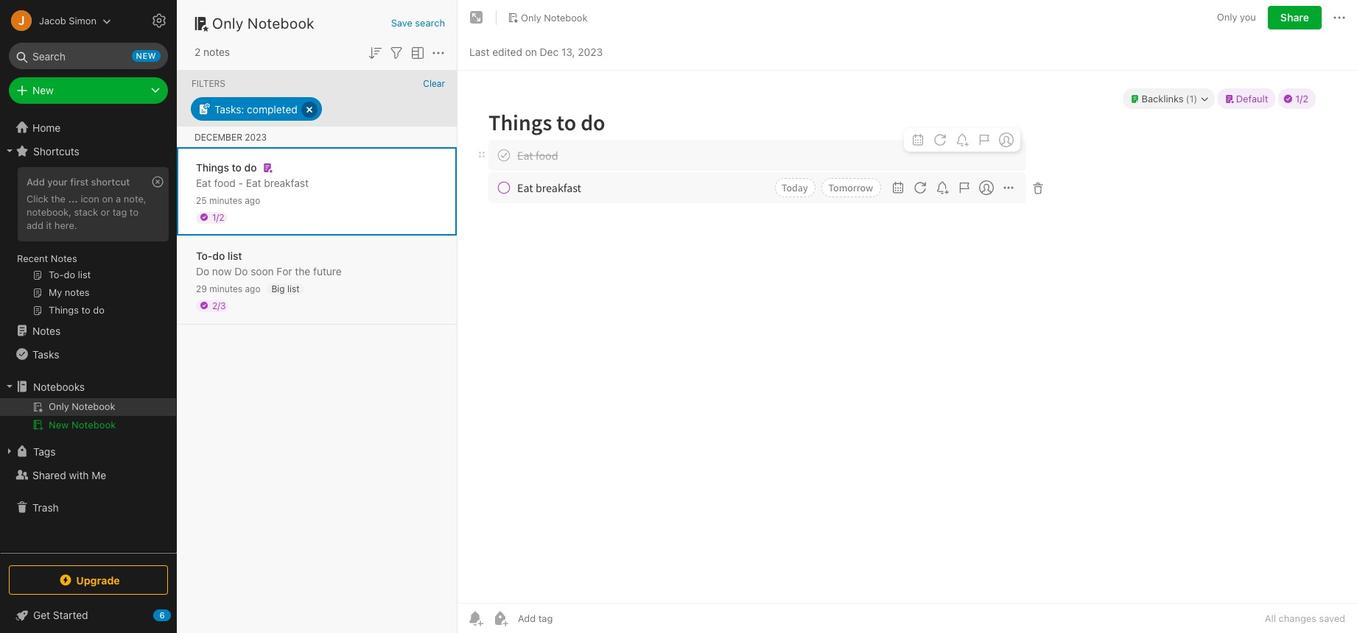 Task type: describe. For each thing, give the bounding box(es) containing it.
25
[[196, 195, 207, 206]]

jacob simon
[[39, 14, 97, 26]]

trash link
[[0, 496, 176, 520]]

notebook,
[[27, 206, 71, 218]]

started
[[53, 610, 88, 622]]

last edited on dec 13, 2023
[[469, 45, 603, 58]]

get started
[[33, 610, 88, 622]]

minutes for 25
[[209, 195, 242, 206]]

0 horizontal spatial more actions field
[[430, 43, 447, 62]]

29
[[196, 283, 207, 294]]

stack
[[74, 206, 98, 218]]

to-do list do now do soon for the future
[[196, 249, 342, 277]]

big
[[272, 283, 285, 294]]

home link
[[0, 116, 177, 139]]

shortcut
[[91, 176, 130, 188]]

add filters image
[[388, 44, 405, 62]]

2 horizontal spatial only
[[1217, 11, 1238, 23]]

expand tags image
[[4, 446, 15, 458]]

notes inside group
[[51, 253, 77, 265]]

13,
[[562, 45, 575, 58]]

tag
[[113, 206, 127, 218]]

changes
[[1279, 613, 1317, 625]]

Sort options field
[[366, 43, 384, 62]]

only notebook inside only notebook button
[[521, 11, 588, 23]]

note list element
[[177, 0, 458, 634]]

Note Editor text field
[[458, 71, 1358, 604]]

shared with me link
[[0, 464, 176, 487]]

home
[[32, 121, 61, 134]]

notebooks link
[[0, 375, 176, 399]]

icon on a note, notebook, stack or tag to add it here.
[[27, 193, 146, 231]]

last
[[469, 45, 490, 58]]

all
[[1265, 613, 1277, 625]]

things
[[196, 161, 229, 174]]

click to collapse image
[[171, 607, 182, 624]]

filters
[[192, 78, 226, 89]]

tasks
[[32, 348, 59, 361]]

add a reminder image
[[467, 610, 484, 628]]

2 do from the left
[[235, 265, 248, 277]]

tasks: completed
[[214, 103, 298, 115]]

click
[[27, 193, 48, 205]]

jacob
[[39, 14, 66, 26]]

add
[[27, 176, 45, 188]]

now
[[212, 265, 232, 277]]

tags button
[[0, 440, 176, 464]]

expand note image
[[468, 9, 486, 27]]

upgrade
[[76, 575, 120, 587]]

me
[[92, 469, 106, 482]]

share button
[[1268, 6, 1322, 29]]

Help and Learning task checklist field
[[0, 604, 177, 628]]

eat food - eat breakfast
[[196, 177, 309, 189]]

tags
[[33, 446, 56, 458]]

new notebook button
[[0, 416, 176, 434]]

1 horizontal spatial do
[[244, 161, 257, 174]]

to inside icon on a note, notebook, stack or tag to add it here.
[[130, 206, 139, 218]]

clear button
[[423, 78, 445, 89]]

all changes saved
[[1265, 613, 1346, 625]]

shared
[[32, 469, 66, 482]]

...
[[68, 193, 78, 205]]

edited
[[492, 45, 523, 58]]

Search text field
[[19, 43, 158, 69]]

Add tag field
[[517, 612, 627, 626]]

add
[[27, 219, 43, 231]]

add tag image
[[492, 610, 509, 628]]

shortcuts
[[33, 145, 79, 157]]

save
[[391, 17, 413, 29]]

new notebook group
[[0, 399, 176, 440]]

group containing add your first shortcut
[[0, 163, 176, 325]]

2023 inside note list element
[[245, 132, 267, 143]]

notes link
[[0, 319, 176, 343]]

with
[[69, 469, 89, 482]]

Account field
[[0, 6, 111, 35]]

soon
[[251, 265, 274, 277]]

add your first shortcut
[[27, 176, 130, 188]]

on inside note window "element"
[[525, 45, 537, 58]]

it
[[46, 219, 52, 231]]

tree containing home
[[0, 116, 177, 553]]

ago for 25 minutes ago
[[245, 195, 260, 206]]

only notebook button
[[503, 7, 593, 28]]

2/3
[[212, 300, 226, 311]]

1 do from the left
[[196, 265, 209, 277]]

you
[[1240, 11, 1257, 23]]

Add filters field
[[388, 43, 405, 62]]

share
[[1281, 11, 1310, 24]]

save search
[[391, 17, 445, 29]]

to-
[[196, 249, 212, 262]]

big list
[[272, 283, 300, 294]]



Task type: locate. For each thing, give the bounding box(es) containing it.
0 horizontal spatial to
[[130, 206, 139, 218]]

0 vertical spatial to
[[232, 161, 242, 174]]

notebooks
[[33, 381, 85, 393]]

new for new
[[32, 84, 54, 97]]

group
[[0, 163, 176, 325]]

1/2
[[212, 212, 224, 223]]

2023 right '13,'
[[578, 45, 603, 58]]

minutes
[[209, 195, 242, 206], [209, 283, 243, 294]]

cell
[[0, 399, 176, 416]]

new
[[136, 51, 156, 60]]

on inside icon on a note, notebook, stack or tag to add it here.
[[102, 193, 113, 205]]

your
[[47, 176, 68, 188]]

2 ago from the top
[[245, 283, 261, 294]]

1 horizontal spatial do
[[235, 265, 248, 277]]

for
[[277, 265, 292, 277]]

first
[[70, 176, 89, 188]]

0 horizontal spatial eat
[[196, 177, 211, 189]]

notebook for new notebook button
[[72, 419, 116, 431]]

a
[[116, 193, 121, 205]]

trash
[[32, 502, 59, 514]]

saved
[[1320, 613, 1346, 625]]

shared with me
[[32, 469, 106, 482]]

notes
[[51, 253, 77, 265], [32, 325, 61, 337]]

to inside note list element
[[232, 161, 242, 174]]

expand notebooks image
[[4, 381, 15, 393]]

notebook for only notebook button
[[544, 11, 588, 23]]

1 horizontal spatial notebook
[[248, 15, 315, 32]]

tasks:
[[214, 103, 244, 115]]

0 horizontal spatial do
[[212, 249, 225, 262]]

0 vertical spatial do
[[244, 161, 257, 174]]

1 vertical spatial to
[[130, 206, 139, 218]]

2 eat from the left
[[246, 177, 261, 189]]

completed
[[247, 103, 298, 115]]

only left you
[[1217, 11, 1238, 23]]

tasks button
[[0, 343, 176, 366]]

1 vertical spatial on
[[102, 193, 113, 205]]

0 vertical spatial notes
[[51, 253, 77, 265]]

minutes down 'food'
[[209, 195, 242, 206]]

1 horizontal spatial list
[[287, 283, 300, 294]]

0 horizontal spatial notebook
[[72, 419, 116, 431]]

only notebook inside note list element
[[212, 15, 315, 32]]

only
[[1217, 11, 1238, 23], [521, 11, 541, 23], [212, 15, 244, 32]]

1 horizontal spatial only
[[521, 11, 541, 23]]

ago down eat food - eat breakfast
[[245, 195, 260, 206]]

to
[[232, 161, 242, 174], [130, 206, 139, 218]]

2 minutes from the top
[[209, 283, 243, 294]]

0 horizontal spatial do
[[196, 265, 209, 277]]

do inside to-do list do now do soon for the future
[[212, 249, 225, 262]]

1 vertical spatial the
[[295, 265, 310, 277]]

1 vertical spatial do
[[212, 249, 225, 262]]

do
[[196, 265, 209, 277], [235, 265, 248, 277]]

breakfast
[[264, 177, 309, 189]]

only up notes
[[212, 15, 244, 32]]

1 horizontal spatial the
[[295, 265, 310, 277]]

dec
[[540, 45, 559, 58]]

notes up "tasks"
[[32, 325, 61, 337]]

more actions field right share button
[[1331, 6, 1349, 29]]

more actions image
[[430, 44, 447, 62]]

list up "now"
[[228, 249, 242, 262]]

new button
[[9, 77, 168, 104]]

eat
[[196, 177, 211, 189], [246, 177, 261, 189]]

notes
[[203, 46, 230, 58]]

the inside group
[[51, 193, 66, 205]]

december 2023
[[195, 132, 267, 143]]

list right big
[[287, 283, 300, 294]]

eat up 25 at the top left of page
[[196, 177, 211, 189]]

eat right -
[[246, 177, 261, 189]]

0 horizontal spatial the
[[51, 193, 66, 205]]

save search button
[[391, 16, 445, 31]]

1 minutes from the top
[[209, 195, 242, 206]]

new up tags
[[49, 419, 69, 431]]

future
[[313, 265, 342, 277]]

or
[[101, 206, 110, 218]]

1 vertical spatial new
[[49, 419, 69, 431]]

on left a
[[102, 193, 113, 205]]

0 vertical spatial list
[[228, 249, 242, 262]]

2023
[[578, 45, 603, 58], [245, 132, 267, 143]]

only inside button
[[521, 11, 541, 23]]

1 vertical spatial minutes
[[209, 283, 243, 294]]

shortcuts button
[[0, 139, 176, 163]]

the inside to-do list do now do soon for the future
[[295, 265, 310, 277]]

0 horizontal spatial list
[[228, 249, 242, 262]]

notebook
[[544, 11, 588, 23], [248, 15, 315, 32], [72, 419, 116, 431]]

0 vertical spatial minutes
[[209, 195, 242, 206]]

new inside popup button
[[32, 84, 54, 97]]

new search field
[[19, 43, 161, 69]]

do up "now"
[[212, 249, 225, 262]]

1 ago from the top
[[245, 195, 260, 206]]

minutes down "now"
[[209, 283, 243, 294]]

do
[[244, 161, 257, 174], [212, 249, 225, 262]]

25 minutes ago
[[196, 195, 260, 206]]

only notebook
[[521, 11, 588, 23], [212, 15, 315, 32]]

1 horizontal spatial more actions field
[[1331, 6, 1349, 29]]

recent
[[17, 253, 48, 265]]

0 horizontal spatial 2023
[[245, 132, 267, 143]]

tree
[[0, 116, 177, 553]]

notebook inside note window "element"
[[544, 11, 588, 23]]

on left dec at the left top of page
[[525, 45, 537, 58]]

only up last edited on dec 13, 2023
[[521, 11, 541, 23]]

new inside new notebook button
[[49, 419, 69, 431]]

the left ...
[[51, 193, 66, 205]]

notes right recent
[[51, 253, 77, 265]]

1 vertical spatial notes
[[32, 325, 61, 337]]

simon
[[69, 14, 97, 26]]

ago down soon
[[245, 283, 261, 294]]

2 horizontal spatial notebook
[[544, 11, 588, 23]]

more actions image
[[1331, 9, 1349, 27]]

to up -
[[232, 161, 242, 174]]

1 eat from the left
[[196, 177, 211, 189]]

note window element
[[458, 0, 1358, 634]]

upgrade button
[[9, 566, 168, 596]]

29 minutes ago
[[196, 283, 261, 294]]

0 vertical spatial on
[[525, 45, 537, 58]]

icon
[[81, 193, 99, 205]]

click the ...
[[27, 193, 78, 205]]

1 vertical spatial list
[[287, 283, 300, 294]]

new
[[32, 84, 54, 97], [49, 419, 69, 431]]

more actions field right view options field
[[430, 43, 447, 62]]

food
[[214, 177, 236, 189]]

1 vertical spatial more actions field
[[430, 43, 447, 62]]

search
[[415, 17, 445, 29]]

6
[[159, 611, 165, 621]]

only notebook up dec at the left top of page
[[521, 11, 588, 23]]

ago
[[245, 195, 260, 206], [245, 283, 261, 294]]

things to do
[[196, 161, 257, 174]]

recent notes
[[17, 253, 77, 265]]

0 vertical spatial more actions field
[[1331, 6, 1349, 29]]

View options field
[[405, 43, 427, 62]]

the right for
[[295, 265, 310, 277]]

do down "to-"
[[196, 265, 209, 277]]

new for new notebook
[[49, 419, 69, 431]]

2
[[195, 46, 201, 58]]

do right "now"
[[235, 265, 248, 277]]

2023 inside note window "element"
[[578, 45, 603, 58]]

1 vertical spatial 2023
[[245, 132, 267, 143]]

2023 down 'tasks: completed' on the left of the page
[[245, 132, 267, 143]]

only notebook up notes
[[212, 15, 315, 32]]

ago for 29 minutes ago
[[245, 283, 261, 294]]

clear
[[423, 78, 445, 89]]

0 vertical spatial 2023
[[578, 45, 603, 58]]

0 vertical spatial the
[[51, 193, 66, 205]]

tasks: completed button
[[191, 97, 322, 121]]

1 horizontal spatial on
[[525, 45, 537, 58]]

do up eat food - eat breakfast
[[244, 161, 257, 174]]

1 horizontal spatial eat
[[246, 177, 261, 189]]

-
[[238, 177, 243, 189]]

only you
[[1217, 11, 1257, 23]]

note,
[[124, 193, 146, 205]]

new up 'home'
[[32, 84, 54, 97]]

0 horizontal spatial only
[[212, 15, 244, 32]]

list inside to-do list do now do soon for the future
[[228, 249, 242, 262]]

notebook inside note list element
[[248, 15, 315, 32]]

More actions field
[[1331, 6, 1349, 29], [430, 43, 447, 62]]

notebook inside group
[[72, 419, 116, 431]]

to down note,
[[130, 206, 139, 218]]

0 vertical spatial new
[[32, 84, 54, 97]]

list
[[228, 249, 242, 262], [287, 283, 300, 294]]

minutes for 29
[[209, 283, 243, 294]]

2 notes
[[195, 46, 230, 58]]

0 horizontal spatial on
[[102, 193, 113, 205]]

1 vertical spatial ago
[[245, 283, 261, 294]]

get
[[33, 610, 50, 622]]

new notebook
[[49, 419, 116, 431]]

0 vertical spatial ago
[[245, 195, 260, 206]]

the
[[51, 193, 66, 205], [295, 265, 310, 277]]

here.
[[54, 219, 77, 231]]

on
[[525, 45, 537, 58], [102, 193, 113, 205]]

december
[[195, 132, 242, 143]]

1 horizontal spatial 2023
[[578, 45, 603, 58]]

0 horizontal spatial only notebook
[[212, 15, 315, 32]]

only inside note list element
[[212, 15, 244, 32]]

1 horizontal spatial to
[[232, 161, 242, 174]]

settings image
[[150, 12, 168, 29]]

1 horizontal spatial only notebook
[[521, 11, 588, 23]]



Task type: vqa. For each thing, say whether or not it's contained in the screenshot.
"on" within the the icon on a note, notebook, stack or tag to add it here.
yes



